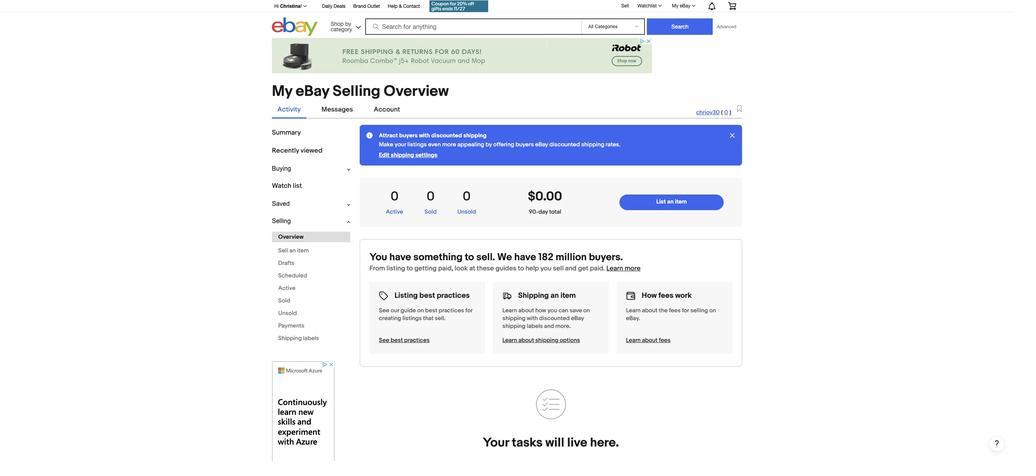 Task type: vqa. For each thing, say whether or not it's contained in the screenshot.
the Summary link at the top left of page
yes



Task type: locate. For each thing, give the bounding box(es) containing it.
my ebay link
[[668, 1, 699, 11]]

2 have from the left
[[515, 252, 536, 264]]

2 see from the top
[[379, 337, 390, 345]]

1 horizontal spatial active
[[386, 209, 403, 216]]

get an extra 20% off image
[[430, 0, 488, 12]]

practices down that
[[404, 337, 430, 345]]

1 vertical spatial overview
[[278, 234, 304, 241]]

1 vertical spatial advertisement region
[[272, 362, 335, 462]]

at
[[470, 265, 475, 273]]

about down learn about the fees for selling on ebay. on the right bottom of the page
[[642, 337, 658, 345]]

2 for from the left
[[682, 307, 689, 315]]

can
[[559, 307, 569, 315]]

my ebay selling overview
[[272, 82, 449, 101]]

0 vertical spatial selling
[[333, 82, 381, 101]]

buyers.
[[589, 252, 623, 264]]

sell an item
[[278, 247, 309, 255]]

fees right the
[[669, 307, 681, 315]]

fees down learn about the fees for selling on ebay. on the right bottom of the page
[[659, 337, 671, 345]]

the
[[659, 307, 668, 315]]

my for my ebay selling overview
[[272, 82, 292, 101]]

0 horizontal spatial sold
[[278, 298, 290, 305]]

you left can
[[548, 307, 558, 315]]

buyers right offering
[[516, 141, 534, 149]]

1 horizontal spatial buyers
[[516, 141, 534, 149]]

sold link
[[272, 297, 350, 305]]

listings down guide
[[403, 315, 422, 323]]

about inside learn about the fees for selling on ebay.
[[642, 307, 658, 315]]

christina
[[280, 4, 301, 9]]

work
[[676, 292, 692, 301]]

learn about shipping options link
[[503, 337, 580, 345]]

1 horizontal spatial to
[[465, 252, 474, 264]]

2 vertical spatial discounted
[[539, 315, 570, 323]]

sell left the watchlist
[[622, 3, 629, 8]]

see up creating
[[379, 307, 390, 315]]

about left how
[[519, 307, 534, 315]]

1 horizontal spatial labels
[[527, 323, 543, 331]]

best inside see our guide on best practices for creating listings that sell.
[[425, 307, 438, 315]]

selling up messages
[[333, 82, 381, 101]]

brand outlet
[[353, 4, 380, 9]]

on right the save
[[584, 307, 590, 315]]

selling button
[[272, 218, 350, 225]]

an for sell
[[290, 247, 296, 255]]

sell. inside you have something to sell. we have 182 million buyers. from listing to getting paid, look at these guides to help you sell and get paid. learn more
[[477, 252, 495, 264]]

1 horizontal spatial and
[[565, 265, 577, 273]]

on
[[417, 307, 424, 315], [584, 307, 590, 315], [710, 307, 716, 315]]

1 vertical spatial discounted
[[550, 141, 580, 149]]

appealing
[[458, 141, 485, 149]]

0 left 0 sold
[[391, 189, 399, 205]]

1 horizontal spatial overview
[[384, 82, 449, 101]]

0 vertical spatial item
[[675, 198, 687, 206]]

1 vertical spatial buyers
[[516, 141, 534, 149]]

1 vertical spatial my
[[272, 82, 292, 101]]

have up listing
[[390, 252, 411, 264]]

unsold up payments at the left bottom
[[278, 310, 297, 318]]

about for how
[[519, 307, 534, 315]]

sell inside 'account' navigation
[[622, 3, 629, 8]]

sell
[[622, 3, 629, 8], [278, 247, 288, 255]]

2 vertical spatial practices
[[404, 337, 430, 345]]

1 horizontal spatial item
[[561, 292, 576, 301]]

0 vertical spatial more
[[442, 141, 456, 149]]

learn about how you can save on shipping with discounted ebay shipping labels and more.
[[503, 307, 590, 331]]

have up help
[[515, 252, 536, 264]]

0 vertical spatial and
[[565, 265, 577, 273]]

0 horizontal spatial on
[[417, 307, 424, 315]]

and
[[565, 265, 577, 273], [544, 323, 554, 331]]

2 on from the left
[[584, 307, 590, 315]]

2 vertical spatial item
[[561, 292, 576, 301]]

you down the 182
[[541, 265, 552, 273]]

1 vertical spatial best
[[425, 307, 438, 315]]

labels up learn about shipping options link
[[527, 323, 543, 331]]

1 vertical spatial you
[[548, 307, 558, 315]]

you have something to sell. we have 182 million buyers. from listing to getting paid, look at these guides to help you sell and get paid. learn more
[[370, 252, 641, 273]]

2 horizontal spatial item
[[675, 198, 687, 206]]

an up drafts
[[290, 247, 296, 255]]

and inside learn about how you can save on shipping with discounted ebay shipping labels and more.
[[544, 323, 554, 331]]

active down scheduled
[[278, 285, 296, 293]]

1 vertical spatial sell
[[278, 247, 288, 255]]

you
[[541, 265, 552, 273], [548, 307, 558, 315]]

1 vertical spatial see
[[379, 337, 390, 345]]

item for list an item
[[675, 198, 687, 206]]

1 horizontal spatial unsold
[[458, 209, 476, 216]]

1 vertical spatial and
[[544, 323, 554, 331]]

0 horizontal spatial unsold
[[278, 310, 297, 318]]

million
[[556, 252, 587, 264]]

on inside learn about the fees for selling on ebay.
[[710, 307, 716, 315]]

0 vertical spatial labels
[[527, 323, 543, 331]]

active left 0 sold
[[386, 209, 403, 216]]

1 vertical spatial selling
[[272, 218, 291, 224]]

payments link
[[272, 322, 350, 331]]

1 horizontal spatial on
[[584, 307, 590, 315]]

you inside learn about how you can save on shipping with discounted ebay shipping labels and more.
[[548, 307, 558, 315]]

payments
[[278, 323, 305, 330]]

0 vertical spatial fees
[[659, 292, 674, 301]]

by right 'shop'
[[345, 21, 351, 27]]

2 horizontal spatial on
[[710, 307, 716, 315]]

attract
[[379, 132, 398, 140]]

1 horizontal spatial sell.
[[477, 252, 495, 264]]

listings up the edit shipping settings link
[[408, 141, 427, 149]]

1 horizontal spatial more
[[625, 265, 641, 273]]

0 horizontal spatial by
[[345, 21, 351, 27]]

0 vertical spatial sell.
[[477, 252, 495, 264]]

learn about shipping options
[[503, 337, 580, 345]]

fees up the
[[659, 292, 674, 301]]

0 vertical spatial my
[[672, 3, 679, 9]]

0 horizontal spatial for
[[466, 307, 473, 315]]

0 for 0 active
[[391, 189, 399, 205]]

chriov30
[[697, 109, 720, 116]]

1 vertical spatial listings
[[403, 315, 422, 323]]

and down million at bottom
[[565, 265, 577, 273]]

listings inside attract buyers with discounted shipping make your listings even more appealing by offering buyers ebay discounted shipping rates. edit shipping settings
[[408, 141, 427, 149]]

selling
[[691, 307, 708, 315]]

1 vertical spatial sell.
[[435, 315, 446, 323]]

0 horizontal spatial overview
[[278, 234, 304, 241]]

my up the activity
[[272, 82, 292, 101]]

0 vertical spatial you
[[541, 265, 552, 273]]

an for shipping
[[551, 292, 559, 301]]

0 vertical spatial sell
[[622, 3, 629, 8]]

see
[[379, 307, 390, 315], [379, 337, 390, 345]]

1 see from the top
[[379, 307, 390, 315]]

$0.00
[[528, 189, 562, 205]]

recently viewed link
[[272, 147, 323, 155]]

labels down payments link
[[303, 335, 319, 343]]

learn for learn about how you can save on shipping with discounted ebay shipping labels and more.
[[503, 307, 517, 315]]

buyers up "your"
[[399, 132, 418, 140]]

by left offering
[[486, 141, 492, 149]]

0 vertical spatial best
[[420, 292, 435, 301]]

0 vertical spatial listings
[[408, 141, 427, 149]]

1 horizontal spatial shipping
[[518, 292, 549, 301]]

selling down saved
[[272, 218, 291, 224]]

0 vertical spatial advertisement region
[[272, 38, 652, 73]]

advertisement region
[[272, 38, 652, 73], [272, 362, 335, 462]]

more inside you have something to sell. we have 182 million buyers. from listing to getting paid, look at these guides to help you sell and get paid. learn more
[[625, 265, 641, 273]]

an for list
[[668, 198, 674, 206]]

0 inside 0 sold
[[427, 189, 435, 205]]

best up that
[[425, 307, 438, 315]]

ebay down the save
[[571, 315, 584, 323]]

an right "list"
[[668, 198, 674, 206]]

practices down listing best practices
[[439, 307, 464, 315]]

0 vertical spatial sold
[[425, 209, 437, 216]]

1 horizontal spatial with
[[527, 315, 538, 323]]

for inside see our guide on best practices for creating listings that sell.
[[466, 307, 473, 315]]

1 vertical spatial item
[[297, 247, 309, 255]]

selling
[[333, 82, 381, 101], [272, 218, 291, 224]]

more right even
[[442, 141, 456, 149]]

on inside learn about how you can save on shipping with discounted ebay shipping labels and more.
[[584, 307, 590, 315]]

an up can
[[551, 292, 559, 301]]

1 vertical spatial more
[[625, 265, 641, 273]]

item for sell an item
[[297, 247, 309, 255]]

and left more. on the right bottom of page
[[544, 323, 554, 331]]

labels inside learn about how you can save on shipping with discounted ebay shipping labels and more.
[[527, 323, 543, 331]]

2 vertical spatial best
[[391, 337, 403, 345]]

help, opens dialogs image
[[993, 440, 1001, 448]]

0 vertical spatial active
[[386, 209, 403, 216]]

messages link
[[316, 102, 359, 118]]

learn inside learn about how you can save on shipping with discounted ebay shipping labels and more.
[[503, 307, 517, 315]]

1 vertical spatial by
[[486, 141, 492, 149]]

on up that
[[417, 307, 424, 315]]

for
[[466, 307, 473, 315], [682, 307, 689, 315]]

how
[[536, 307, 547, 315]]

none submit inside "shop by category" banner
[[647, 18, 713, 35]]

0 horizontal spatial sell
[[278, 247, 288, 255]]

sell. up these
[[477, 252, 495, 264]]

region
[[360, 125, 743, 166]]

paid,
[[438, 265, 453, 273]]

item for shipping an item
[[561, 292, 576, 301]]

best down creating
[[391, 337, 403, 345]]

with down how
[[527, 315, 538, 323]]

and inside you have something to sell. we have 182 million buyers. from listing to getting paid, look at these guides to help you sell and get paid. learn more
[[565, 265, 577, 273]]

item right "list"
[[675, 198, 687, 206]]

see inside see our guide on best practices for creating listings that sell.
[[379, 307, 390, 315]]

sell up drafts
[[278, 247, 288, 255]]

your tasks will live here.
[[483, 436, 619, 451]]

1 on from the left
[[417, 307, 424, 315]]

summary
[[272, 129, 301, 137]]

on for shipping an item
[[584, 307, 590, 315]]

sell for sell an item
[[278, 247, 288, 255]]

1 vertical spatial active
[[278, 285, 296, 293]]

help & contact link
[[388, 2, 420, 11]]

1 horizontal spatial sold
[[425, 209, 437, 216]]

1 horizontal spatial sell
[[622, 3, 629, 8]]

1 horizontal spatial my
[[672, 3, 679, 9]]

0 vertical spatial an
[[668, 198, 674, 206]]

live
[[567, 436, 588, 451]]

item up can
[[561, 292, 576, 301]]

0 horizontal spatial and
[[544, 323, 554, 331]]

shipping for shipping labels
[[278, 335, 302, 343]]

0 horizontal spatial have
[[390, 252, 411, 264]]

0 horizontal spatial item
[[297, 247, 309, 255]]

0 vertical spatial shipping
[[518, 292, 549, 301]]

overview up sell an item
[[278, 234, 304, 241]]

sold right "0 active"
[[425, 209, 437, 216]]

fees inside learn about the fees for selling on ebay.
[[669, 307, 681, 315]]

by
[[345, 21, 351, 27], [486, 141, 492, 149]]

1 advertisement region from the top
[[272, 38, 652, 73]]

watchlist link
[[634, 1, 666, 11]]

my right watchlist link
[[672, 3, 679, 9]]

None submit
[[647, 18, 713, 35]]

getting
[[415, 265, 437, 273]]

0 vertical spatial by
[[345, 21, 351, 27]]

1 vertical spatial an
[[290, 247, 296, 255]]

overview up account
[[384, 82, 449, 101]]

item
[[675, 198, 687, 206], [297, 247, 309, 255], [561, 292, 576, 301]]

1 vertical spatial shipping
[[278, 335, 302, 343]]

scheduled link
[[272, 272, 350, 280]]

0 vertical spatial buyers
[[399, 132, 418, 140]]

guide
[[401, 307, 416, 315]]

learn for learn about fees
[[626, 337, 641, 345]]

0 vertical spatial see
[[379, 307, 390, 315]]

shipping up how
[[518, 292, 549, 301]]

sell. right that
[[435, 315, 446, 323]]

overview link
[[272, 232, 350, 243]]

about down learn about how you can save on shipping with discounted ebay shipping labels and more.
[[519, 337, 534, 345]]

0 vertical spatial practices
[[437, 292, 470, 301]]

about for the
[[642, 307, 658, 315]]

my
[[672, 3, 679, 9], [272, 82, 292, 101]]

with up even
[[419, 132, 430, 140]]

to up at
[[465, 252, 474, 264]]

ebay right offering
[[535, 141, 548, 149]]

buyers
[[399, 132, 418, 140], [516, 141, 534, 149]]

sell. inside see our guide on best practices for creating listings that sell.
[[435, 315, 446, 323]]

1 vertical spatial sold
[[278, 298, 290, 305]]

1 vertical spatial labels
[[303, 335, 319, 343]]

0 vertical spatial unsold
[[458, 209, 476, 216]]

about left the
[[642, 307, 658, 315]]

practices for see best practices
[[404, 337, 430, 345]]

listings
[[408, 141, 427, 149], [403, 315, 422, 323]]

1 vertical spatial practices
[[439, 307, 464, 315]]

item up drafts link
[[297, 247, 309, 255]]

an
[[668, 198, 674, 206], [290, 247, 296, 255], [551, 292, 559, 301]]

shop by category button
[[327, 17, 363, 34]]

to left help
[[518, 265, 524, 273]]

0 horizontal spatial sell.
[[435, 315, 446, 323]]

more right paid.
[[625, 265, 641, 273]]

0 horizontal spatial selling
[[272, 218, 291, 224]]

0 right 0 sold
[[463, 189, 471, 205]]

see our guide on best practices for creating listings that sell.
[[379, 307, 473, 323]]

my inside 'account' navigation
[[672, 3, 679, 9]]

attract buyers with discounted shipping make your listings even more appealing by offering buyers ebay discounted shipping rates. edit shipping settings
[[379, 132, 621, 159]]

1 vertical spatial fees
[[669, 307, 681, 315]]

2 vertical spatial an
[[551, 292, 559, 301]]

to right listing
[[407, 265, 413, 273]]

0 horizontal spatial more
[[442, 141, 456, 149]]

ebay inside attract buyers with discounted shipping make your listings even more appealing by offering buyers ebay discounted shipping rates. edit shipping settings
[[535, 141, 548, 149]]

best up see our guide on best practices for creating listings that sell.
[[420, 292, 435, 301]]

0 inside "0 active"
[[391, 189, 399, 205]]

0
[[725, 109, 728, 116], [391, 189, 399, 205], [427, 189, 435, 205], [463, 189, 471, 205]]

0 horizontal spatial my
[[272, 82, 292, 101]]

1 horizontal spatial by
[[486, 141, 492, 149]]

buying
[[272, 165, 291, 172]]

see down creating
[[379, 337, 390, 345]]

make selling overview your my ebay homepage image
[[737, 106, 742, 113]]

0 horizontal spatial active
[[278, 285, 296, 293]]

with inside learn about how you can save on shipping with discounted ebay shipping labels and more.
[[527, 315, 538, 323]]

0 vertical spatial with
[[419, 132, 430, 140]]

unsold
[[458, 209, 476, 216], [278, 310, 297, 318]]

practices down paid,
[[437, 292, 470, 301]]

see best practices
[[379, 337, 430, 345]]

about inside learn about how you can save on shipping with discounted ebay shipping labels and more.
[[519, 307, 534, 315]]

1 have from the left
[[390, 252, 411, 264]]

3 on from the left
[[710, 307, 716, 315]]

sold up payments at the left bottom
[[278, 298, 290, 305]]

0 horizontal spatial shipping
[[278, 335, 302, 343]]

learn more link
[[607, 265, 641, 273]]

sell.
[[477, 252, 495, 264], [435, 315, 446, 323]]

account
[[374, 106, 400, 114]]

0 right "0 active"
[[427, 189, 435, 205]]

more inside attract buyers with discounted shipping make your listings even more appealing by offering buyers ebay discounted shipping rates. edit shipping settings
[[442, 141, 456, 149]]

learn inside learn about the fees for selling on ebay.
[[626, 307, 641, 315]]

0 inside the 0 unsold
[[463, 189, 471, 205]]

shipping down payments at the left bottom
[[278, 335, 302, 343]]

discounted
[[432, 132, 462, 140], [550, 141, 580, 149], [539, 315, 570, 323]]

your shopping cart image
[[728, 2, 737, 10]]

$0.00 90-day total
[[528, 189, 562, 216]]

1 horizontal spatial have
[[515, 252, 536, 264]]

drafts
[[278, 260, 295, 267]]

learn for learn about the fees for selling on ebay.
[[626, 307, 641, 315]]

have
[[390, 252, 411, 264], [515, 252, 536, 264]]

hi christina !
[[274, 4, 302, 9]]

ebay right watchlist link
[[680, 3, 691, 9]]

0 horizontal spatial an
[[290, 247, 296, 255]]

2 horizontal spatial an
[[668, 198, 674, 206]]

1 for from the left
[[466, 307, 473, 315]]

on right selling
[[710, 307, 716, 315]]

shipping labels
[[278, 335, 319, 343]]

0 horizontal spatial with
[[419, 132, 430, 140]]

about
[[519, 307, 534, 315], [642, 307, 658, 315], [519, 337, 534, 345], [642, 337, 658, 345]]

1 horizontal spatial for
[[682, 307, 689, 315]]

0 left make selling overview your my ebay homepage icon
[[725, 109, 728, 116]]

active link
[[272, 285, 350, 293]]

0 vertical spatial overview
[[384, 82, 449, 101]]

unsold right 0 sold
[[458, 209, 476, 216]]



Task type: describe. For each thing, give the bounding box(es) containing it.
0 unsold
[[458, 189, 476, 216]]

scheduled
[[278, 273, 307, 280]]

help
[[388, 4, 398, 9]]

brand outlet link
[[353, 2, 380, 11]]

chriov30 link
[[697, 109, 720, 116]]

shipping labels link
[[272, 335, 350, 343]]

list
[[657, 198, 666, 206]]

overview inside overview "link"
[[278, 234, 304, 241]]

0 link
[[725, 109, 728, 116]]

ebay up the activity
[[296, 82, 329, 101]]

about for fees
[[642, 337, 658, 345]]

practices for listing best practices
[[437, 292, 470, 301]]

learn inside you have something to sell. we have 182 million buyers. from listing to getting paid, look at these guides to help you sell and get paid. learn more
[[607, 265, 624, 273]]

Search for anything text field
[[367, 19, 580, 34]]

0 horizontal spatial to
[[407, 265, 413, 273]]

with inside attract buyers with discounted shipping make your listings even more appealing by offering buyers ebay discounted shipping rates. edit shipping settings
[[419, 132, 430, 140]]

total
[[550, 209, 562, 216]]

my for my ebay
[[672, 3, 679, 9]]

shipping an item
[[518, 292, 576, 301]]

recently
[[272, 147, 299, 155]]

learn about fees link
[[626, 337, 671, 345]]

list an item link
[[620, 195, 724, 211]]

practices inside see our guide on best practices for creating listings that sell.
[[439, 307, 464, 315]]

on inside see our guide on best practices for creating listings that sell.
[[417, 307, 424, 315]]

0 active
[[386, 189, 403, 216]]

daily
[[322, 4, 333, 9]]

see best practices link
[[379, 337, 430, 345]]

we
[[497, 252, 512, 264]]

edit
[[379, 152, 390, 159]]

ebay.
[[626, 315, 641, 323]]

see for see best practices
[[379, 337, 390, 345]]

deals
[[334, 4, 346, 9]]

something
[[414, 252, 463, 264]]

sold inside 'link'
[[278, 298, 290, 305]]

90-
[[529, 209, 539, 216]]

watch list link
[[272, 182, 302, 190]]

by inside shop by category
[[345, 21, 351, 27]]

activity link
[[272, 102, 306, 118]]

contact
[[403, 4, 420, 9]]

learn about the fees for selling on ebay.
[[626, 307, 716, 323]]

182
[[539, 252, 554, 264]]

your
[[395, 141, 406, 149]]

0 vertical spatial discounted
[[432, 132, 462, 140]]

that
[[423, 315, 434, 323]]

account link
[[369, 102, 406, 118]]

here.
[[590, 436, 619, 451]]

shop by category banner
[[270, 0, 743, 38]]

0 horizontal spatial buyers
[[399, 132, 418, 140]]

save
[[570, 307, 582, 315]]

drafts link
[[272, 260, 350, 268]]

0 for 0 sold
[[427, 189, 435, 205]]

sell
[[553, 265, 564, 273]]

rates.
[[606, 141, 621, 149]]

help
[[526, 265, 539, 273]]

for inside learn about the fees for selling on ebay.
[[682, 307, 689, 315]]

day
[[539, 209, 548, 216]]

2 advertisement region from the top
[[272, 362, 335, 462]]

learn for learn about shipping options
[[503, 337, 517, 345]]

2 vertical spatial fees
[[659, 337, 671, 345]]

best for listing best practices
[[420, 292, 435, 301]]

unsold link
[[272, 310, 350, 318]]

guides
[[496, 265, 517, 273]]

how fees work
[[642, 292, 692, 301]]

listing
[[387, 265, 405, 273]]

saved
[[272, 201, 290, 207]]

brand
[[353, 4, 366, 9]]

0 for 0 unsold
[[463, 189, 471, 205]]

on for how fees work
[[710, 307, 716, 315]]

help & contact
[[388, 4, 420, 9]]

from
[[370, 265, 385, 273]]

outlet
[[368, 4, 380, 9]]

listings inside see our guide on best practices for creating listings that sell.
[[403, 315, 422, 323]]

sell an item link
[[272, 247, 350, 255]]

see for see our guide on best practices for creating listings that sell.
[[379, 307, 390, 315]]

creating
[[379, 315, 401, 323]]

activity
[[278, 106, 301, 114]]

active inside active link
[[278, 285, 296, 293]]

1 horizontal spatial selling
[[333, 82, 381, 101]]

account navigation
[[270, 0, 743, 13]]

shop
[[331, 21, 344, 27]]

0 for 0
[[725, 109, 728, 116]]

messages
[[322, 106, 353, 114]]

settings
[[416, 152, 438, 159]]

advanced link
[[713, 19, 741, 35]]

best for see best practices
[[391, 337, 403, 345]]

your
[[483, 436, 509, 451]]

watchlist
[[638, 3, 657, 9]]

by inside attract buyers with discounted shipping make your listings even more appealing by offering buyers ebay discounted shipping rates. edit shipping settings
[[486, 141, 492, 149]]

watch list
[[272, 182, 302, 190]]

list
[[293, 182, 302, 190]]

about for shipping
[[519, 337, 534, 345]]

0 horizontal spatial labels
[[303, 335, 319, 343]]

region containing attract buyers with discounted shipping
[[360, 125, 743, 166]]

how
[[642, 292, 657, 301]]

these
[[477, 265, 494, 273]]

ebay inside 'account' navigation
[[680, 3, 691, 9]]

make
[[379, 141, 394, 149]]

learn about fees
[[626, 337, 671, 345]]

sell for sell
[[622, 3, 629, 8]]

category
[[331, 26, 352, 32]]

you inside you have something to sell. we have 182 million buyers. from listing to getting paid, look at these guides to help you sell and get paid. learn more
[[541, 265, 552, 273]]

2 horizontal spatial to
[[518, 265, 524, 273]]

you
[[370, 252, 387, 264]]

shipping for shipping an item
[[518, 292, 549, 301]]

even
[[428, 141, 441, 149]]

advanced
[[717, 24, 737, 29]]

look
[[455, 265, 468, 273]]

ebay inside learn about how you can save on shipping with discounted ebay shipping labels and more.
[[571, 315, 584, 323]]

edit shipping settings link
[[379, 152, 438, 159]]

1 vertical spatial unsold
[[278, 310, 297, 318]]

options
[[560, 337, 580, 345]]

hi
[[274, 4, 279, 9]]

selling inside selling dropdown button
[[272, 218, 291, 224]]

will
[[546, 436, 565, 451]]

offering
[[494, 141, 515, 149]]

discounted inside learn about how you can save on shipping with discounted ebay shipping labels and more.
[[539, 315, 570, 323]]

listing
[[395, 292, 418, 301]]

shop by category
[[331, 21, 352, 32]]

recently viewed
[[272, 147, 323, 155]]

sell link
[[618, 3, 633, 8]]

my ebay
[[672, 3, 691, 9]]

get
[[578, 265, 589, 273]]



